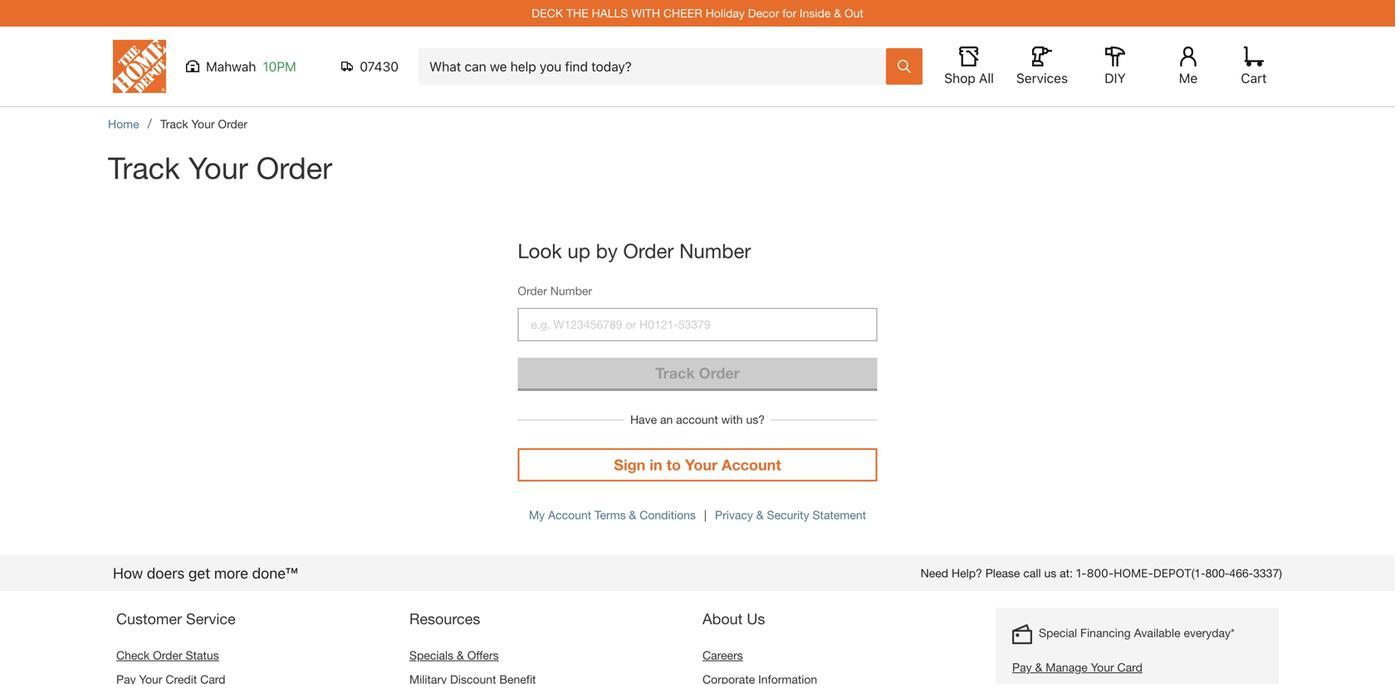 Task type: locate. For each thing, give the bounding box(es) containing it.
specials & offers link
[[410, 649, 499, 663]]

account right my
[[548, 509, 592, 522]]

account up privacy
[[722, 456, 782, 474]]

home
[[108, 117, 139, 131]]

number up order number text box
[[680, 239, 751, 263]]

0 vertical spatial account
[[722, 456, 782, 474]]

track order button
[[518, 358, 878, 389]]

800-
[[1087, 567, 1115, 580], [1206, 567, 1230, 580]]

number
[[680, 239, 751, 263], [551, 284, 593, 298]]

800- right at:
[[1087, 567, 1115, 580]]

conditions
[[640, 509, 696, 522]]

help?
[[952, 567, 983, 580]]

card
[[1118, 661, 1143, 675]]

please
[[986, 567, 1021, 580]]

order
[[218, 117, 248, 131], [257, 150, 332, 185], [624, 239, 674, 263], [518, 284, 547, 298], [699, 364, 740, 382], [153, 649, 182, 663]]

track right home link
[[160, 117, 188, 131]]

to
[[667, 456, 681, 474]]

home-
[[1115, 567, 1154, 580]]

me
[[1180, 70, 1198, 86]]

inside
[[800, 6, 831, 20]]

my account terms & conditions | privacy & security statement
[[529, 509, 867, 522]]

customer service
[[116, 610, 236, 628]]

account
[[722, 456, 782, 474], [548, 509, 592, 522]]

decor
[[748, 6, 780, 20]]

track
[[160, 117, 188, 131], [108, 150, 180, 185], [656, 364, 695, 382]]

us
[[747, 610, 766, 628]]

Order Number text field
[[518, 308, 878, 342]]

check
[[116, 649, 150, 663]]

& right terms
[[629, 509, 637, 522]]

careers
[[703, 649, 743, 663]]

track down home
[[108, 150, 180, 185]]

mahwah 10pm
[[206, 59, 296, 74]]

need
[[921, 567, 949, 580]]

1 horizontal spatial 800-
[[1206, 567, 1230, 580]]

& left 'out'
[[834, 6, 842, 20]]

specials & offers
[[410, 649, 499, 663]]

at:
[[1060, 567, 1074, 580]]

security
[[767, 509, 810, 522]]

how
[[113, 565, 143, 582]]

my account terms & conditions link
[[529, 509, 696, 522]]

deck the halls with cheer holiday decor for inside & out
[[532, 6, 864, 20]]

0 horizontal spatial number
[[551, 284, 593, 298]]

0 vertical spatial number
[[680, 239, 751, 263]]

resources
[[410, 610, 481, 628]]

privacy
[[715, 509, 754, 522]]

&
[[834, 6, 842, 20], [629, 509, 637, 522], [757, 509, 764, 522], [457, 649, 464, 663], [1036, 661, 1043, 675]]

1 horizontal spatial number
[[680, 239, 751, 263]]

0 vertical spatial track
[[160, 117, 188, 131]]

diy
[[1105, 70, 1127, 86]]

look up by order number
[[518, 239, 751, 263]]

2 vertical spatial track
[[656, 364, 695, 382]]

1 horizontal spatial account
[[722, 456, 782, 474]]

account inside 'sign in to your account' link
[[722, 456, 782, 474]]

800- right the depot
[[1206, 567, 1230, 580]]

services button
[[1016, 47, 1069, 86]]

your
[[192, 117, 215, 131], [188, 150, 248, 185], [686, 456, 718, 474], [1092, 661, 1115, 675]]

order number
[[518, 284, 593, 298]]

shop all button
[[943, 47, 996, 86]]

the home depot logo image
[[113, 40, 166, 93]]

services
[[1017, 70, 1069, 86]]

0 horizontal spatial account
[[548, 509, 592, 522]]

466-
[[1230, 567, 1254, 580]]

track down order number text box
[[656, 364, 695, 382]]

1 vertical spatial account
[[548, 509, 592, 522]]

number down up
[[551, 284, 593, 298]]

sign
[[614, 456, 646, 474]]

careers link
[[703, 649, 743, 663]]

0 horizontal spatial 800-
[[1087, 567, 1115, 580]]

1 vertical spatial number
[[551, 284, 593, 298]]

sign in to your account link
[[518, 449, 878, 482]]

track your order
[[160, 117, 248, 131], [108, 150, 332, 185]]

manage
[[1046, 661, 1088, 675]]

deck the halls with cheer holiday decor for inside & out link
[[532, 6, 864, 20]]

service
[[186, 610, 236, 628]]

1-
[[1077, 567, 1087, 580]]

& right privacy
[[757, 509, 764, 522]]

order inside button
[[699, 364, 740, 382]]

shop
[[945, 70, 976, 86]]

pay
[[1013, 661, 1033, 675]]

how doers get more done™
[[113, 565, 298, 582]]

my
[[529, 509, 545, 522]]

& right pay
[[1036, 661, 1043, 675]]

07430
[[360, 59, 399, 74]]

shop all
[[945, 70, 995, 86]]



Task type: describe. For each thing, give the bounding box(es) containing it.
track inside button
[[656, 364, 695, 382]]

|
[[705, 509, 707, 522]]

all
[[980, 70, 995, 86]]

check order status
[[116, 649, 219, 663]]

cart link
[[1236, 47, 1273, 86]]

track order
[[656, 364, 740, 382]]

& left offers
[[457, 649, 464, 663]]

the
[[567, 6, 589, 20]]

with
[[632, 6, 661, 20]]

about us
[[703, 610, 766, 628]]

for
[[783, 6, 797, 20]]

status
[[186, 649, 219, 663]]

cart
[[1242, 70, 1268, 86]]

call
[[1024, 567, 1042, 580]]

0 vertical spatial track your order
[[160, 117, 248, 131]]

statement
[[813, 509, 867, 522]]

doers
[[147, 565, 185, 582]]

cheer
[[664, 6, 703, 20]]

(1-
[[1192, 567, 1206, 580]]

about
[[703, 610, 743, 628]]

1 vertical spatial track
[[108, 150, 180, 185]]

get
[[189, 565, 210, 582]]

terms
[[595, 509, 626, 522]]

home link
[[108, 117, 139, 131]]

look
[[518, 239, 562, 263]]

What can we help you find today? search field
[[430, 49, 886, 84]]

out
[[845, 6, 864, 20]]

check order status link
[[116, 649, 219, 663]]

deck
[[532, 6, 563, 20]]

offers
[[468, 649, 499, 663]]

mahwah
[[206, 59, 256, 74]]

2 800- from the left
[[1206, 567, 1230, 580]]

3337)
[[1254, 567, 1283, 580]]

special
[[1040, 627, 1078, 640]]

& inside 'link'
[[1036, 661, 1043, 675]]

need help? please call us at: 1-800-home-depot (1-800-466-3337)
[[921, 567, 1283, 580]]

me button
[[1162, 47, 1216, 86]]

everyday*
[[1185, 627, 1236, 640]]

diy button
[[1089, 47, 1143, 86]]

us
[[1045, 567, 1057, 580]]

available
[[1135, 627, 1181, 640]]

by
[[596, 239, 618, 263]]

halls
[[592, 6, 629, 20]]

sign in to your account
[[614, 456, 782, 474]]

1 800- from the left
[[1087, 567, 1115, 580]]

up
[[568, 239, 591, 263]]

more
[[214, 565, 248, 582]]

10pm
[[263, 59, 296, 74]]

customer
[[116, 610, 182, 628]]

07430 button
[[342, 58, 399, 75]]

pay & manage your card
[[1013, 661, 1143, 675]]

in
[[650, 456, 663, 474]]

depot
[[1154, 567, 1192, 580]]

1 vertical spatial track your order
[[108, 150, 332, 185]]

done™
[[252, 565, 298, 582]]

your inside 'link'
[[1092, 661, 1115, 675]]

pay & manage your card link
[[1013, 659, 1236, 677]]

special financing available everyday*
[[1040, 627, 1236, 640]]

financing
[[1081, 627, 1132, 640]]

specials
[[410, 649, 454, 663]]

holiday
[[706, 6, 745, 20]]

privacy & security statement link
[[715, 509, 867, 522]]



Task type: vqa. For each thing, say whether or not it's contained in the screenshot.
My
yes



